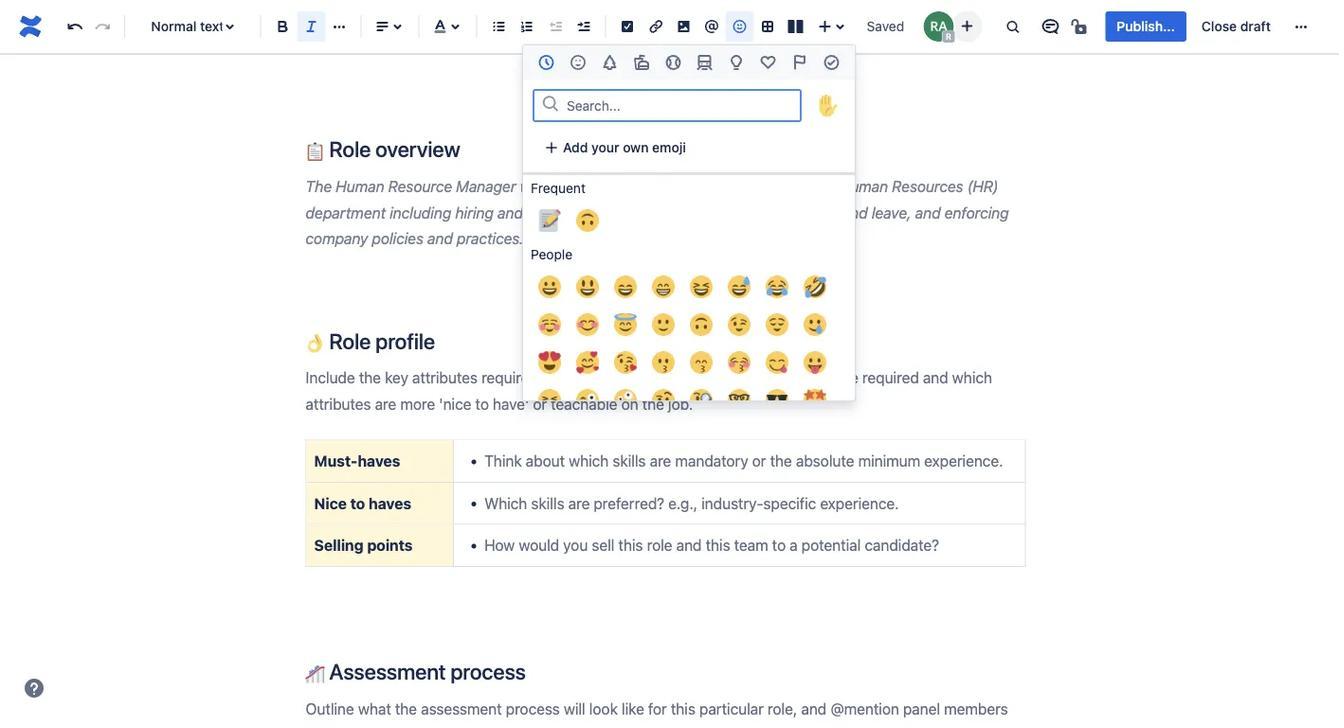 Task type: describe. For each thing, give the bounding box(es) containing it.
staff,
[[613, 204, 648, 222]]

align left image
[[371, 15, 394, 38]]

the human resource manager will lead and direct the routine functions of the human resources (hr) department including hiring and interviewing staff, administering pay, benefits, and leave, and enforcing company policies and practices.
[[306, 178, 1013, 248]]

your
[[591, 140, 619, 155]]

travel & places image
[[693, 51, 716, 74]]

link image
[[644, 15, 667, 38]]

mention image
[[700, 15, 723, 38]]

:stuck_out_tongue_closed_eyes: image
[[538, 389, 561, 412]]

enforcing
[[945, 204, 1009, 222]]

:rofl: image
[[804, 276, 826, 299]]

department
[[306, 204, 386, 222]]

numbered list ⌘⇧7 image
[[516, 15, 538, 38]]

:raised_hand: image
[[811, 89, 845, 123]]

:wink: image
[[728, 314, 751, 336]]

:face_with_raised_eyebrow: image
[[652, 389, 675, 412]]

:smile: image
[[614, 276, 637, 299]]

the
[[306, 178, 332, 196]]

draft
[[1240, 18, 1271, 34]]

frequent
[[531, 181, 586, 196]]

:nerd: image
[[728, 389, 751, 412]]

process
[[450, 659, 526, 685]]

and right 'lead' at the top of the page
[[578, 178, 604, 196]]

table image
[[756, 15, 779, 38]]

add
[[563, 140, 588, 155]]

choose an emoji category tab list
[[523, 45, 855, 80]]

objects image
[[725, 51, 748, 74]]

:relieved: image
[[766, 314, 788, 336]]

normal text button
[[133, 6, 253, 47]]

:heart_eyes: image
[[538, 352, 561, 374]]

resource
[[388, 178, 452, 196]]

selling
[[314, 537, 363, 555]]

to
[[350, 495, 365, 513]]

symbols image
[[757, 51, 779, 74]]

:yum: image
[[766, 352, 788, 374]]

food & drink image
[[630, 51, 653, 74]]

flags image
[[788, 51, 811, 74]]

comment icon image
[[1039, 15, 1062, 38]]

nice
[[314, 495, 347, 513]]

:grin: image
[[652, 276, 675, 299]]

resources
[[892, 178, 963, 196]]

assessment process
[[325, 659, 526, 685]]

and up 'practices.'
[[497, 204, 523, 222]]

:kissing_heart: image
[[614, 352, 637, 374]]

company
[[306, 230, 368, 248]]

invite to edit image
[[956, 15, 978, 37]]

:star_struck: image
[[804, 389, 826, 412]]

lead
[[546, 178, 574, 196]]

italic ⌘i image
[[300, 15, 323, 38]]

2 the from the left
[[813, 178, 836, 196]]

assessment
[[329, 659, 446, 685]]

people
[[531, 247, 573, 262]]

benefits,
[[779, 204, 838, 222]]

nice to haves
[[314, 495, 411, 513]]

bullet list ⌘⇧8 image
[[487, 15, 510, 38]]

:kissing: image
[[652, 352, 675, 374]]

activity image
[[662, 51, 684, 74]]

hiring
[[455, 204, 494, 222]]

emoji
[[652, 140, 686, 155]]

role overview
[[325, 137, 460, 162]]

:clipboard: image
[[306, 142, 325, 161]]

nature image
[[598, 51, 621, 74]]

role for overview
[[329, 137, 371, 162]]

points
[[367, 537, 413, 555]]

:stuck_out_tongue: image
[[804, 352, 826, 374]]

find and replace image
[[1001, 15, 1024, 38]]

will
[[520, 178, 542, 196]]

action item image
[[616, 15, 639, 38]]

manager
[[456, 178, 516, 196]]



Task type: vqa. For each thing, say whether or not it's contained in the screenshot.
:blush: icon
yes



Task type: locate. For each thing, give the bounding box(es) containing it.
:smiling_face_with_tear: image
[[804, 314, 826, 336]]

Emoji name field
[[561, 92, 800, 118]]

more formatting image
[[328, 15, 351, 38]]

:kissing_closed_eyes: image
[[728, 352, 751, 374]]

1 vertical spatial :upside_down: image
[[690, 314, 713, 336]]

:raised_hand: image
[[817, 94, 840, 117]]

human
[[336, 178, 384, 196], [839, 178, 888, 196]]

functions
[[729, 178, 792, 196]]

human up "leave,"
[[839, 178, 888, 196]]

more image
[[1290, 15, 1312, 38]]

0 horizontal spatial :upside_down: image
[[576, 209, 599, 232]]

1 vertical spatial haves
[[369, 495, 411, 513]]

1 horizontal spatial the
[[813, 178, 836, 196]]

frequent image
[[535, 51, 558, 74]]

role profile
[[325, 328, 435, 354]]

1 human from the left
[[336, 178, 384, 196]]

help image
[[23, 678, 45, 700]]

must-
[[314, 453, 358, 471]]

role for profile
[[329, 328, 371, 354]]

:smiling_face_with_3_hearts: image
[[576, 352, 599, 374]]

practices.
[[457, 230, 524, 248]]

and down including on the top left of the page
[[427, 230, 453, 248]]

:pencil: image
[[538, 209, 561, 232]]

must-haves
[[314, 453, 400, 471]]

2 human from the left
[[839, 178, 888, 196]]

including
[[390, 204, 451, 222]]

1 the from the left
[[651, 178, 673, 196]]

close draft button
[[1190, 11, 1282, 42]]

2 role from the top
[[329, 328, 371, 354]]

publish... button
[[1105, 11, 1186, 42]]

:clipboard: image
[[306, 142, 325, 161]]

:blush: image
[[576, 314, 599, 336]]

outdent ⇧tab image
[[544, 15, 567, 38]]

the right of on the right of page
[[813, 178, 836, 196]]

:grinning: image
[[538, 276, 561, 299]]

redo ⌘⇧z image
[[91, 15, 114, 38]]

:sweat_smile: image
[[728, 276, 751, 299]]

:upside_down: image
[[576, 209, 599, 232], [690, 314, 713, 336]]

1 role from the top
[[329, 137, 371, 162]]

0 horizontal spatial human
[[336, 178, 384, 196]]

close
[[1201, 18, 1237, 34]]

publish...
[[1117, 18, 1175, 34]]

normal text
[[151, 18, 224, 34]]

and left "leave,"
[[842, 204, 868, 222]]

:joy: image
[[766, 276, 788, 299]]

confluence image
[[15, 11, 45, 42], [15, 11, 45, 42]]

:innocent: image
[[614, 314, 637, 336]]

role left profile
[[329, 328, 371, 354]]

0 vertical spatial :upside_down: image
[[576, 209, 599, 232]]

close draft
[[1201, 18, 1271, 34]]

selling points
[[314, 537, 413, 555]]

(hr)
[[967, 178, 998, 196]]

profile
[[375, 328, 435, 354]]

layouts image
[[784, 15, 807, 38]]

and down resources
[[915, 204, 941, 222]]

:zany_face: image
[[614, 389, 637, 412]]

add image, video, or file image
[[672, 15, 695, 38]]

:roller_coaster: image
[[306, 665, 325, 684], [306, 665, 325, 684]]

of
[[796, 178, 810, 196]]

0 vertical spatial haves
[[358, 453, 400, 471]]

emojis actions and list panel tab panel
[[523, 80, 855, 727]]

ruby anderson image
[[923, 11, 954, 42]]

the
[[651, 178, 673, 196], [813, 178, 836, 196]]

routine
[[677, 178, 725, 196]]

1 vertical spatial role
[[329, 328, 371, 354]]

pay,
[[748, 204, 775, 222]]

:face_with_monocle: image
[[690, 389, 713, 412]]

normal
[[151, 18, 197, 34]]

undo ⌘z image
[[63, 15, 86, 38]]

0 vertical spatial role
[[329, 137, 371, 162]]

0 horizontal spatial the
[[651, 178, 673, 196]]

haves
[[358, 453, 400, 471], [369, 495, 411, 513]]

direct
[[608, 178, 647, 196]]

haves up nice to haves
[[358, 453, 400, 471]]

own
[[623, 140, 649, 155]]

bold ⌘b image
[[271, 15, 294, 38]]

text
[[200, 18, 224, 34]]

:slight_smile: image
[[652, 314, 675, 336]]

emoji image
[[728, 15, 751, 38]]

:upside_down: image right ':pencil:' image
[[576, 209, 599, 232]]

1 horizontal spatial :upside_down: image
[[690, 314, 713, 336]]

:ok_hand: image
[[306, 334, 325, 353], [306, 334, 325, 353]]

interviewing
[[527, 204, 609, 222]]

indent tab image
[[572, 15, 595, 38]]

and
[[578, 178, 604, 196], [497, 204, 523, 222], [842, 204, 868, 222], [915, 204, 941, 222], [427, 230, 453, 248]]

productivity image
[[820, 51, 843, 74]]

emoji picker dialog
[[522, 45, 856, 727]]

leave,
[[872, 204, 911, 222]]

policies
[[372, 230, 423, 248]]

people image
[[567, 51, 590, 74]]

add your own emoji
[[563, 140, 686, 155]]

human up department
[[336, 178, 384, 196]]

:sunglasses: image
[[766, 389, 788, 412]]

the right direct
[[651, 178, 673, 196]]

:relaxed: image
[[538, 314, 561, 336]]

:kissing_smiling_eyes: image
[[690, 352, 713, 374]]

role right :clipboard: icon
[[329, 137, 371, 162]]

no restrictions image
[[1069, 15, 1092, 38]]

haves right to
[[369, 495, 411, 513]]

:stuck_out_tongue_winking_eye: image
[[576, 389, 599, 412]]

overview
[[375, 137, 460, 162]]

:laughing: image
[[690, 276, 713, 299]]

administering
[[652, 204, 744, 222]]

:upside_down: image up ':kissing_smiling_eyes:' icon
[[690, 314, 713, 336]]

saved
[[867, 18, 904, 34]]

role
[[329, 137, 371, 162], [329, 328, 371, 354]]

1 horizontal spatial human
[[839, 178, 888, 196]]

add your own emoji button
[[533, 133, 697, 163]]

:smiley: image
[[576, 276, 599, 299]]



